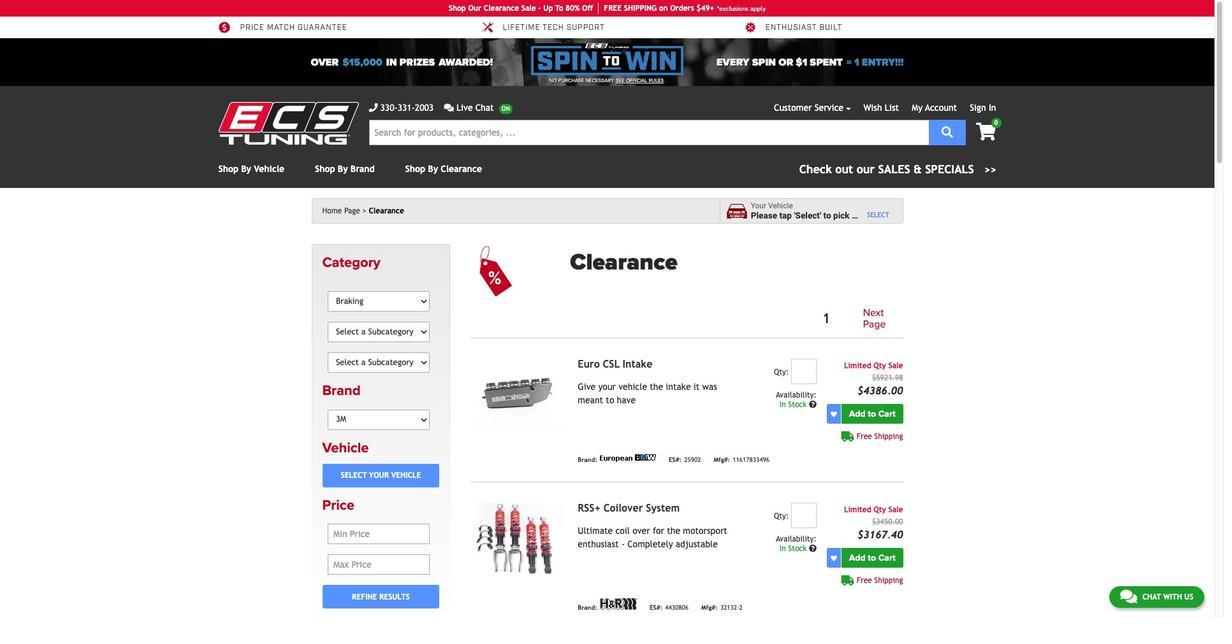 Task type: locate. For each thing, give the bounding box(es) containing it.
1 availability: from the top
[[776, 391, 817, 400]]

0 vertical spatial chat
[[476, 103, 494, 113]]

in for $3167.40
[[780, 545, 786, 554]]

1 vertical spatial qty:
[[774, 512, 789, 521]]

customer
[[774, 103, 812, 113]]

1 vertical spatial in
[[780, 401, 786, 410]]

qty for $3167.40
[[874, 506, 886, 515]]

wish list
[[864, 103, 899, 113]]

to inside give your vehicle the intake it was meant to have
[[606, 396, 614, 406]]

0 vertical spatial free shipping
[[857, 433, 903, 441]]

category
[[322, 254, 381, 271]]

1 vertical spatial add
[[849, 553, 866, 564]]

price left "match"
[[240, 23, 265, 33]]

2 horizontal spatial by
[[428, 164, 438, 174]]

1 horizontal spatial 1
[[855, 56, 860, 69]]

comments image for chat
[[1121, 589, 1138, 605]]

my account link
[[912, 103, 957, 113]]

1 vertical spatial vehicle
[[619, 382, 647, 392]]

price for price match guarantee
[[240, 23, 265, 33]]

by
[[241, 164, 251, 174], [338, 164, 348, 174], [428, 164, 438, 174]]

2 brand: from the top
[[578, 605, 598, 612]]

it
[[694, 382, 700, 392]]

the left intake
[[650, 382, 663, 392]]

2003
[[415, 103, 434, 113]]

list
[[885, 103, 899, 113]]

2 free from the top
[[857, 577, 872, 586]]

vehicle inside your vehicle please tap 'select' to pick a vehicle
[[859, 210, 887, 221]]

2 qty: from the top
[[774, 512, 789, 521]]

free for $3167.40
[[857, 577, 872, 586]]

enthusiast built
[[766, 23, 843, 33]]

spin
[[752, 56, 776, 69]]

add to cart button down $4386.00
[[842, 404, 903, 424]]

a
[[852, 210, 857, 221]]

select right a
[[867, 211, 890, 219]]

2 add to cart button from the top
[[842, 549, 903, 568]]

1 vertical spatial sale
[[889, 362, 903, 371]]

search image
[[942, 126, 953, 137]]

the
[[650, 382, 663, 392], [667, 526, 681, 537]]

1 question circle image from the top
[[809, 401, 817, 409]]

mfg#: 32132-2
[[702, 605, 743, 612]]

sale inside limited qty sale $3450.00 $3167.40
[[889, 506, 903, 515]]

4430806
[[665, 605, 689, 612]]

free down $4386.00
[[857, 433, 872, 441]]

home page link
[[322, 207, 367, 216]]

add to wish list image
[[831, 555, 837, 562]]

apply
[[751, 5, 766, 12]]

0 vertical spatial shipping
[[875, 433, 903, 441]]

limited inside limited qty sale $3450.00 $3167.40
[[844, 506, 872, 515]]

0 vertical spatial vehicle
[[859, 210, 887, 221]]

your for give
[[599, 382, 616, 392]]

sale for rss+ coilover system
[[889, 506, 903, 515]]

page inside paginated product list navigation navigation
[[863, 318, 886, 331]]

by down '2003'
[[428, 164, 438, 174]]

shipping down $4386.00
[[875, 433, 903, 441]]

for
[[653, 526, 665, 537]]

the right "for" on the right of page
[[667, 526, 681, 537]]

$1
[[796, 56, 808, 69]]

1 limited from the top
[[844, 362, 872, 371]]

select link
[[867, 211, 890, 219]]

system
[[646, 503, 680, 515]]

1 horizontal spatial the
[[667, 526, 681, 537]]

spent
[[810, 56, 843, 69]]

mfg#: left 11617833496
[[714, 457, 730, 464]]

1 horizontal spatial es#:
[[669, 457, 682, 464]]

1 horizontal spatial by
[[338, 164, 348, 174]]

cart for $4386.00
[[879, 409, 896, 420]]

no purchase necessary. see official rules .
[[550, 78, 665, 84]]

0 vertical spatial select
[[867, 211, 890, 219]]

page right 1 link
[[863, 318, 886, 331]]

free shipping for $3167.40
[[857, 577, 903, 586]]

0 vertical spatial comments image
[[444, 103, 454, 112]]

add to cart down $4386.00
[[849, 409, 896, 420]]

1 vertical spatial availability:
[[776, 535, 817, 544]]

add right add to wish list image
[[849, 553, 866, 564]]

chat left with
[[1143, 593, 1161, 602]]

0
[[995, 119, 998, 126]]

add to wish list image
[[831, 411, 837, 418]]

80%
[[566, 4, 580, 13]]

add to cart button for $4386.00
[[842, 404, 903, 424]]

0 vertical spatial -
[[538, 4, 541, 13]]

shop
[[449, 4, 466, 13], [218, 164, 239, 174], [315, 164, 335, 174], [405, 164, 425, 174]]

your up min price number field
[[369, 472, 389, 481]]

1 vertical spatial brand:
[[578, 605, 598, 612]]

0 horizontal spatial select
[[341, 472, 367, 481]]

your
[[751, 201, 767, 210]]

price up min price number field
[[322, 497, 355, 514]]

es#:
[[669, 457, 682, 464], [650, 605, 663, 612]]

2 add to cart from the top
[[849, 553, 896, 564]]

2 in stock from the top
[[780, 545, 809, 554]]

2 shipping from the top
[[875, 577, 903, 586]]

0 vertical spatial the
[[650, 382, 663, 392]]

1 left next at the right of page
[[824, 310, 829, 327]]

2 qty from the top
[[874, 506, 886, 515]]

1 horizontal spatial page
[[863, 318, 886, 331]]

qty up the $5921.98
[[874, 362, 886, 371]]

0 horizontal spatial chat
[[476, 103, 494, 113]]

vehicle right a
[[859, 210, 887, 221]]

every spin or $1 spent = 1 entry!!!
[[717, 56, 904, 69]]

0 vertical spatial brand
[[351, 164, 375, 174]]

limited inside limited qty sale $5921.98 $4386.00
[[844, 362, 872, 371]]

2 cart from the top
[[879, 553, 896, 564]]

0 vertical spatial es#:
[[669, 457, 682, 464]]

1 vertical spatial in stock
[[780, 545, 809, 554]]

the inside give your vehicle the intake it was meant to have
[[650, 382, 663, 392]]

shipping down $3167.40
[[875, 577, 903, 586]]

to left have
[[606, 396, 614, 406]]

mfg#: for system
[[702, 605, 718, 612]]

1 vertical spatial shipping
[[875, 577, 903, 586]]

0 horizontal spatial comments image
[[444, 103, 454, 112]]

1 vertical spatial question circle image
[[809, 545, 817, 553]]

add to cart button for $3167.40
[[842, 549, 903, 568]]

1 qty: from the top
[[774, 368, 789, 377]]

1 vertical spatial free shipping
[[857, 577, 903, 586]]

free shipping down $3167.40
[[857, 577, 903, 586]]

1 horizontal spatial -
[[622, 540, 625, 550]]

0 horizontal spatial vehicle
[[619, 382, 647, 392]]

1 qty from the top
[[874, 362, 886, 371]]

1 vertical spatial 1
[[824, 310, 829, 327]]

qty inside limited qty sale $3450.00 $3167.40
[[874, 506, 886, 515]]

1 vertical spatial -
[[622, 540, 625, 550]]

question circle image
[[809, 401, 817, 409], [809, 545, 817, 553]]

in
[[989, 103, 997, 113], [780, 401, 786, 410], [780, 545, 786, 554]]

up
[[544, 4, 553, 13]]

rss+ coilover system
[[578, 503, 680, 515]]

1 vertical spatial the
[[667, 526, 681, 537]]

brand: left 'h&r - corporate logo'
[[578, 605, 598, 612]]

sale up $3450.00
[[889, 506, 903, 515]]

1 vertical spatial comments image
[[1121, 589, 1138, 605]]

vehicle up have
[[619, 382, 647, 392]]

lifetime tech support
[[503, 23, 605, 33]]

2 by from the left
[[338, 164, 348, 174]]

0 horizontal spatial the
[[650, 382, 663, 392]]

0 vertical spatial price
[[240, 23, 265, 33]]

1 add to cart button from the top
[[842, 404, 903, 424]]

qty
[[874, 362, 886, 371], [874, 506, 886, 515]]

shop by clearance
[[405, 164, 482, 174]]

results
[[380, 593, 410, 602]]

limited up $4386.00
[[844, 362, 872, 371]]

2
[[740, 605, 743, 612]]

mfg#: left 32132-
[[702, 605, 718, 612]]

1 shipping from the top
[[875, 433, 903, 441]]

0 horizontal spatial 1
[[824, 310, 829, 327]]

1 vertical spatial page
[[863, 318, 886, 331]]

1 add to cart from the top
[[849, 409, 896, 420]]

chat with us
[[1143, 593, 1194, 602]]

add to cart button down $3167.40
[[842, 549, 903, 568]]

availability:
[[776, 391, 817, 400], [776, 535, 817, 544]]

0 vertical spatial question circle image
[[809, 401, 817, 409]]

0 vertical spatial add to cart
[[849, 409, 896, 420]]

0 vertical spatial qty:
[[774, 368, 789, 377]]

es#: left 25902
[[669, 457, 682, 464]]

1 horizontal spatial vehicle
[[859, 210, 887, 221]]

0 vertical spatial in stock
[[780, 401, 809, 410]]

add for $3167.40
[[849, 553, 866, 564]]

page for next
[[863, 318, 886, 331]]

qty up $3450.00
[[874, 506, 886, 515]]

home
[[322, 207, 342, 216]]

adjustable
[[676, 540, 718, 550]]

chat right live
[[476, 103, 494, 113]]

add to cart for $4386.00
[[849, 409, 896, 420]]

genuine european bmw - corporate logo image
[[600, 455, 656, 463]]

0 horizontal spatial price
[[240, 23, 265, 33]]

1 vertical spatial cart
[[879, 553, 896, 564]]

0 vertical spatial brand:
[[578, 457, 598, 464]]

chat inside live chat link
[[476, 103, 494, 113]]

1 horizontal spatial your
[[599, 382, 616, 392]]

0 vertical spatial mfg#:
[[714, 457, 730, 464]]

1 free from the top
[[857, 433, 872, 441]]

es#: left 4430806
[[650, 605, 663, 612]]

add right add to wish list icon
[[849, 409, 866, 420]]

- down coil
[[622, 540, 625, 550]]

es#4430806 - 32132-2 - rss+ coilover system - ultimate coil over for the motorsport enthusiast - completely adjustable - h&r - audi image
[[471, 503, 568, 576]]

ship
[[624, 4, 640, 13]]

$49+
[[697, 4, 715, 13]]

sale inside limited qty sale $5921.98 $4386.00
[[889, 362, 903, 371]]

brand: for rss+
[[578, 605, 598, 612]]

free shipping
[[857, 433, 903, 441], [857, 577, 903, 586]]

wish
[[864, 103, 882, 113]]

by for vehicle
[[241, 164, 251, 174]]

comments image
[[444, 103, 454, 112], [1121, 589, 1138, 605]]

1 brand: from the top
[[578, 457, 598, 464]]

1 horizontal spatial select
[[867, 211, 890, 219]]

your for select
[[369, 472, 389, 481]]

comments image left the chat with us
[[1121, 589, 1138, 605]]

2 question circle image from the top
[[809, 545, 817, 553]]

2 vertical spatial sale
[[889, 506, 903, 515]]

select for the select link
[[867, 211, 890, 219]]

comments image inside live chat link
[[444, 103, 454, 112]]

limited up $3167.40
[[844, 506, 872, 515]]

add
[[849, 409, 866, 420], [849, 553, 866, 564]]

$4386.00
[[858, 385, 903, 397]]

0 vertical spatial page
[[344, 207, 360, 216]]

qty inside limited qty sale $5921.98 $4386.00
[[874, 362, 886, 371]]

over
[[633, 526, 650, 537]]

guarantee
[[298, 23, 347, 33]]

1 in stock from the top
[[780, 401, 809, 410]]

select your vehicle
[[341, 472, 421, 481]]

with
[[1164, 593, 1183, 602]]

2 stock from the top
[[789, 545, 807, 554]]

free shipping down $4386.00
[[857, 433, 903, 441]]

see official rules link
[[616, 77, 664, 85]]

1 vertical spatial price
[[322, 497, 355, 514]]

0 vertical spatial limited
[[844, 362, 872, 371]]

0 vertical spatial your
[[599, 382, 616, 392]]

motorsport
[[683, 526, 728, 537]]

qty: for $3167.40
[[774, 512, 789, 521]]

free down $3167.40
[[857, 577, 872, 586]]

0 horizontal spatial es#:
[[650, 605, 663, 612]]

your inside give your vehicle the intake it was meant to have
[[599, 382, 616, 392]]

25902
[[685, 457, 701, 464]]

1 vertical spatial es#:
[[650, 605, 663, 612]]

es#25902 - 11617833496 - euro csl intake - give your vehicle the intake it was meant to have - genuine european bmw - bmw image
[[471, 359, 568, 432]]

cart down $3167.40
[[879, 553, 896, 564]]

paginated product list navigation navigation
[[570, 306, 903, 333]]

customer service
[[774, 103, 844, 113]]

0 vertical spatial availability:
[[776, 391, 817, 400]]

add to cart for $3167.40
[[849, 553, 896, 564]]

1 right =
[[855, 56, 860, 69]]

0 vertical spatial 1
[[855, 56, 860, 69]]

h&r - corporate logo image
[[600, 599, 637, 610]]

1 add from the top
[[849, 409, 866, 420]]

1 horizontal spatial price
[[322, 497, 355, 514]]

qty: for $4386.00
[[774, 368, 789, 377]]

1 stock from the top
[[789, 401, 807, 410]]

0 vertical spatial add to cart button
[[842, 404, 903, 424]]

by for clearance
[[428, 164, 438, 174]]

*exclusions
[[717, 5, 749, 12]]

2 vertical spatial in
[[780, 545, 786, 554]]

1 vertical spatial add to cart
[[849, 553, 896, 564]]

sale left up
[[522, 4, 536, 13]]

330-331-2003 link
[[369, 101, 434, 115]]

page right home
[[344, 207, 360, 216]]

2 limited from the top
[[844, 506, 872, 515]]

0 vertical spatial qty
[[874, 362, 886, 371]]

1 cart from the top
[[879, 409, 896, 420]]

to left pick
[[824, 210, 831, 221]]

vehicle inside your vehicle please tap 'select' to pick a vehicle
[[769, 201, 793, 210]]

2 free shipping from the top
[[857, 577, 903, 586]]

1 vertical spatial mfg#:
[[702, 605, 718, 612]]

completely
[[628, 540, 673, 550]]

3 by from the left
[[428, 164, 438, 174]]

official
[[626, 78, 648, 84]]

by up home page link at the left of the page
[[338, 164, 348, 174]]

comments image inside chat with us link
[[1121, 589, 1138, 605]]

- inside ultimate coil over for the motorsport enthusiast - completely adjustable
[[622, 540, 625, 550]]

availability: for $3167.40
[[776, 535, 817, 544]]

2 availability: from the top
[[776, 535, 817, 544]]

shipping for $3167.40
[[875, 577, 903, 586]]

comments image left live
[[444, 103, 454, 112]]

free ship ping on orders $49+ *exclusions apply
[[604, 4, 766, 13]]

the inside ultimate coil over for the motorsport enthusiast - completely adjustable
[[667, 526, 681, 537]]

0 horizontal spatial by
[[241, 164, 251, 174]]

0 horizontal spatial page
[[344, 207, 360, 216]]

- left up
[[538, 4, 541, 13]]

brand: left genuine european bmw - corporate logo
[[578, 457, 598, 464]]

1 vertical spatial select
[[341, 472, 367, 481]]

brand: for euro
[[578, 457, 598, 464]]

select up min price number field
[[341, 472, 367, 481]]

0 vertical spatial add
[[849, 409, 866, 420]]

add to cart button
[[842, 404, 903, 424], [842, 549, 903, 568]]

sales & specials link
[[800, 161, 997, 178]]

1 vertical spatial free
[[857, 577, 872, 586]]

ecs tuning image
[[218, 102, 359, 145]]

1 vertical spatial stock
[[789, 545, 807, 554]]

1 vertical spatial qty
[[874, 506, 886, 515]]

add to cart down $3167.40
[[849, 553, 896, 564]]

sale up the $5921.98
[[889, 362, 903, 371]]

0 vertical spatial stock
[[789, 401, 807, 410]]

by down ecs tuning image
[[241, 164, 251, 174]]

qty:
[[774, 368, 789, 377], [774, 512, 789, 521]]

1 free shipping from the top
[[857, 433, 903, 441]]

stock
[[789, 401, 807, 410], [789, 545, 807, 554]]

None number field
[[791, 359, 817, 385], [791, 503, 817, 529], [791, 359, 817, 385], [791, 503, 817, 529]]

1 vertical spatial chat
[[1143, 593, 1161, 602]]

1 horizontal spatial chat
[[1143, 593, 1161, 602]]

have
[[617, 396, 636, 406]]

1 by from the left
[[241, 164, 251, 174]]

page for home
[[344, 207, 360, 216]]

0 vertical spatial cart
[[879, 409, 896, 420]]

cart down $4386.00
[[879, 409, 896, 420]]

support
[[567, 23, 605, 33]]

your right give on the left
[[599, 382, 616, 392]]

1 vertical spatial limited
[[844, 506, 872, 515]]

1 vertical spatial add to cart button
[[842, 549, 903, 568]]

2 add from the top
[[849, 553, 866, 564]]

-
[[538, 4, 541, 13], [622, 540, 625, 550]]

1 horizontal spatial comments image
[[1121, 589, 1138, 605]]

1 vertical spatial your
[[369, 472, 389, 481]]

0 horizontal spatial your
[[369, 472, 389, 481]]

0 vertical spatial free
[[857, 433, 872, 441]]

vehicle inside select your vehicle link
[[391, 472, 421, 481]]

shop by brand link
[[315, 164, 375, 174]]



Task type: describe. For each thing, give the bounding box(es) containing it.
intake
[[623, 359, 653, 371]]

over $15,000 in prizes
[[311, 56, 435, 69]]

intake
[[666, 382, 691, 392]]

sign in link
[[970, 103, 997, 113]]

select for select your vehicle
[[341, 472, 367, 481]]

ping
[[640, 4, 657, 13]]

enthusiast
[[578, 540, 619, 550]]

orders
[[670, 4, 694, 13]]

sign in
[[970, 103, 997, 113]]

csl
[[603, 359, 620, 371]]

customer service button
[[774, 101, 851, 115]]

tap
[[780, 210, 792, 221]]

refine results link
[[322, 586, 440, 609]]

Search text field
[[369, 120, 929, 145]]

over
[[311, 56, 339, 69]]

to inside your vehicle please tap 'select' to pick a vehicle
[[824, 210, 831, 221]]

limited qty sale $3450.00 $3167.40
[[844, 506, 903, 542]]

stock for $3167.40
[[789, 545, 807, 554]]

purchase
[[559, 78, 584, 84]]

in for $4386.00
[[780, 401, 786, 410]]

&
[[914, 163, 922, 176]]

sales
[[879, 163, 911, 176]]

shop our clearance sale - up to 80% off link
[[449, 3, 599, 14]]

to down $3167.40
[[868, 553, 876, 564]]

chat with us link
[[1110, 587, 1205, 608]]

shop by vehicle link
[[218, 164, 285, 174]]

'select'
[[794, 210, 822, 221]]

$5921.98
[[873, 374, 903, 383]]

necessary.
[[586, 78, 615, 84]]

my account
[[912, 103, 957, 113]]

stock for $4386.00
[[789, 401, 807, 410]]

=
[[847, 56, 852, 69]]

specials
[[926, 163, 974, 176]]

shop by clearance link
[[405, 164, 482, 174]]

availability: for $4386.00
[[776, 391, 817, 400]]

us
[[1185, 593, 1194, 602]]

price match guarantee
[[240, 23, 347, 33]]

every
[[717, 56, 750, 69]]

to down $4386.00
[[868, 409, 876, 420]]

comments image for live
[[444, 103, 454, 112]]

live chat link
[[444, 101, 513, 115]]

sales & specials
[[879, 163, 974, 176]]

$3167.40
[[858, 529, 903, 542]]

question circle image for $3167.40
[[809, 545, 817, 553]]

lifetime
[[503, 23, 541, 33]]

vehicle inside give your vehicle the intake it was meant to have
[[619, 382, 647, 392]]

qty for $4386.00
[[874, 362, 886, 371]]

limited for $3167.40
[[844, 506, 872, 515]]

0 vertical spatial in
[[989, 103, 997, 113]]

shop by brand
[[315, 164, 375, 174]]

was
[[703, 382, 717, 392]]

entry!!!
[[862, 56, 904, 69]]

shop by vehicle
[[218, 164, 285, 174]]

give
[[578, 382, 596, 392]]

on
[[659, 4, 668, 13]]

cart for $3167.40
[[879, 553, 896, 564]]

shop our clearance sale - up to 80% off
[[449, 4, 593, 13]]

ultimate coil over for the motorsport enthusiast - completely adjustable
[[578, 526, 728, 550]]

live
[[457, 103, 473, 113]]

chat inside chat with us link
[[1143, 593, 1161, 602]]

in
[[386, 56, 397, 69]]

1 vertical spatial brand
[[322, 383, 361, 399]]

euro csl intake link
[[578, 359, 653, 371]]

free shipping for $4386.00
[[857, 433, 903, 441]]

service
[[815, 103, 844, 113]]

add for $4386.00
[[849, 409, 866, 420]]

rss+ coilover system link
[[578, 503, 680, 515]]

shop for shop by brand
[[315, 164, 335, 174]]

Min Price number field
[[328, 524, 430, 545]]

price match guarantee link
[[218, 22, 347, 33]]

shipping for $4386.00
[[875, 433, 903, 441]]

pick
[[834, 210, 850, 221]]

0 horizontal spatial -
[[538, 4, 541, 13]]

refine
[[352, 593, 377, 602]]

shop for shop by clearance
[[405, 164, 425, 174]]

Max Price number field
[[328, 555, 430, 575]]

clearance inside shop our clearance sale - up to 80% off link
[[484, 4, 519, 13]]

our
[[468, 4, 482, 13]]

ecs tuning 'spin to win' contest logo image
[[532, 43, 683, 75]]

euro
[[578, 359, 600, 371]]

phone image
[[369, 103, 378, 112]]

next
[[863, 307, 884, 320]]

free for $4386.00
[[857, 433, 872, 441]]

*exclusions apply link
[[717, 4, 766, 13]]

1 inside paginated product list navigation navigation
[[824, 310, 829, 327]]

question circle image for $4386.00
[[809, 401, 817, 409]]

tech
[[543, 23, 564, 33]]

built
[[820, 23, 843, 33]]

no
[[550, 78, 557, 84]]

shopping cart image
[[976, 123, 997, 141]]

0 vertical spatial sale
[[522, 4, 536, 13]]

live chat
[[457, 103, 494, 113]]

0 link
[[966, 118, 1002, 142]]

mfg#: for intake
[[714, 457, 730, 464]]

shop for shop by vehicle
[[218, 164, 239, 174]]

es#: 4430806
[[650, 605, 689, 612]]

es#: for intake
[[669, 457, 682, 464]]

price for price
[[322, 497, 355, 514]]

sale for euro csl intake
[[889, 362, 903, 371]]

see
[[616, 78, 625, 84]]

by for brand
[[338, 164, 348, 174]]

next page
[[863, 307, 886, 331]]

enthusiast
[[766, 23, 817, 33]]

mfg#: 11617833496
[[714, 457, 770, 464]]

limited for $4386.00
[[844, 362, 872, 371]]

330-331-2003
[[380, 103, 434, 113]]

lifetime tech support link
[[481, 22, 605, 33]]

shop for shop our clearance sale - up to 80% off
[[449, 4, 466, 13]]

es#: for system
[[650, 605, 663, 612]]

match
[[267, 23, 295, 33]]

wish list link
[[864, 103, 899, 113]]

euro csl intake
[[578, 359, 653, 371]]

in stock for $3167.40
[[780, 545, 809, 554]]

in stock for $4386.00
[[780, 401, 809, 410]]

meant
[[578, 396, 603, 406]]

$3450.00
[[873, 518, 903, 527]]

refine results
[[352, 593, 410, 602]]

give your vehicle the intake it was meant to have
[[578, 382, 717, 406]]

limited qty sale $5921.98 $4386.00
[[844, 362, 903, 397]]



